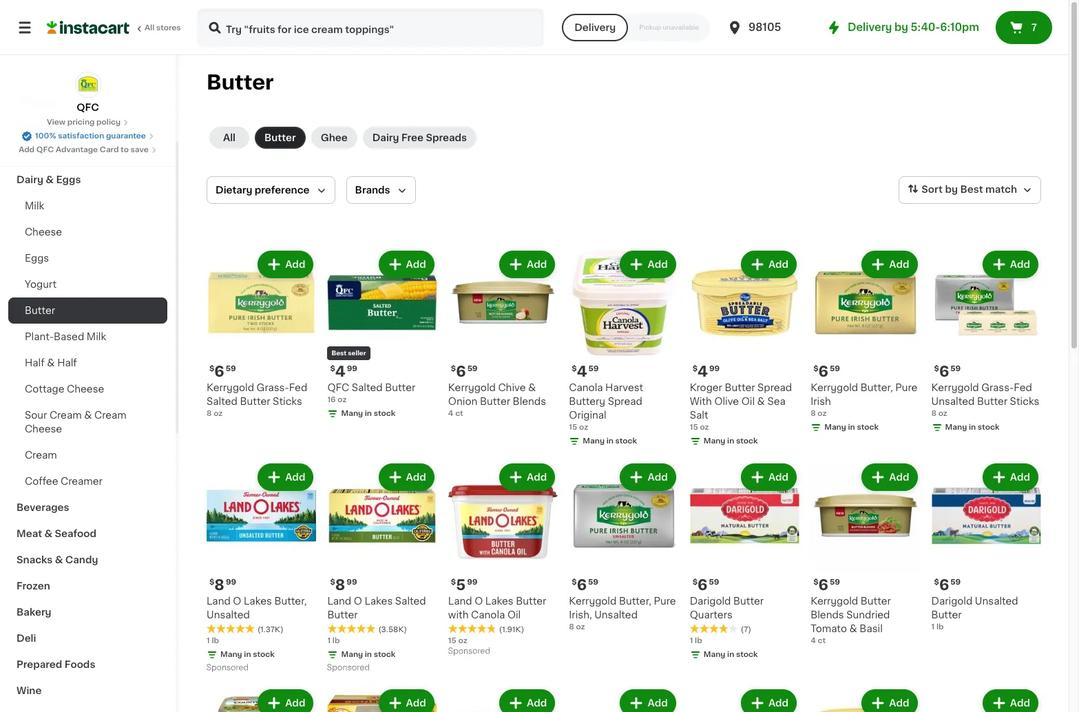 Task type: vqa. For each thing, say whether or not it's contained in the screenshot.
ADD QFC ADVANTAGE CARD TO SAVE on the top
yes



Task type: describe. For each thing, give the bounding box(es) containing it.
thanksgiving
[[17, 123, 82, 132]]

delivery by 5:40-6:10pm link
[[826, 19, 979, 36]]

(7)
[[741, 626, 751, 634]]

100%
[[35, 132, 56, 140]]

6 for darigold unsalted butter
[[939, 578, 949, 592]]

in down qfc salted butter 16 oz
[[365, 410, 372, 418]]

lb for land o lakes salted butter
[[333, 637, 340, 645]]

in down quarters
[[727, 651, 734, 658]]

add qfc advantage card to save
[[19, 146, 149, 154]]

oz inside kroger butter spread with olive oil & sea salt 15 oz
[[700, 424, 709, 431]]

stock down (1.37k)
[[253, 651, 275, 658]]

sour cream & cream cheese
[[25, 411, 127, 434]]

frozen
[[17, 581, 50, 591]]

brands
[[355, 185, 390, 195]]

stock down (7) at the bottom of page
[[736, 651, 758, 658]]

brands button
[[346, 176, 416, 204]]

$ for kerrygold butter, pure irish
[[814, 365, 819, 373]]

wine link
[[8, 678, 167, 704]]

many in stock down (7) at the bottom of page
[[704, 651, 758, 658]]

butter, inside land o lakes butter, unsalted
[[274, 596, 307, 606]]

view
[[47, 118, 65, 126]]

$ 4 99 for qfc
[[330, 365, 357, 379]]

sour cream & cream cheese link
[[8, 402, 167, 442]]

instacart logo image
[[47, 19, 129, 36]]

pure for 8
[[896, 383, 918, 393]]

many in stock down kerrygold grass-fed unsalted butter sticks 8 oz
[[945, 424, 1000, 431]]

2 half from the left
[[57, 358, 77, 368]]

pricing
[[67, 118, 95, 126]]

$ for land o lakes butter, unsalted
[[209, 578, 214, 586]]

view pricing policy
[[47, 118, 121, 126]]

oil inside the land o lakes butter with canola oil
[[508, 610, 521, 620]]

all stores link
[[47, 8, 182, 47]]

plant-
[[25, 332, 54, 342]]

land o lakes butter, unsalted
[[207, 596, 307, 620]]

recipes link
[[8, 88, 167, 114]]

dairy for dairy & eggs
[[17, 175, 43, 185]]

olive
[[715, 397, 739, 407]]

butter inside the land o lakes butter with canola oil
[[516, 596, 546, 606]]

dietary preference button
[[207, 176, 335, 204]]

in down the "original"
[[607, 438, 614, 445]]

service type group
[[562, 14, 710, 41]]

snacks
[[17, 555, 53, 565]]

coffee creamer link
[[8, 468, 167, 495]]

kerrygold chive & onion butter blends 4 ct
[[448, 383, 546, 418]]

ghee
[[321, 133, 348, 143]]

Best match Sort by field
[[899, 176, 1041, 204]]

99 for land o lakes salted butter
[[347, 578, 357, 586]]

salt
[[690, 411, 708, 420]]

8 inside the kerrygold butter, pure irish, unsalted 8 oz
[[569, 623, 574, 631]]

canola inside the land o lakes butter with canola oil
[[471, 610, 505, 620]]

sort by
[[922, 185, 958, 194]]

$ for kerrygold grass-fed salted butter sticks
[[209, 365, 214, 373]]

many down land o lakes butter, unsalted
[[220, 651, 242, 658]]

with
[[690, 397, 712, 407]]

1 vertical spatial milk
[[87, 332, 106, 342]]

match
[[986, 185, 1017, 194]]

$ 6 59 for kerrygold butter blends sundried tomato & basil
[[814, 578, 840, 592]]

policy
[[96, 118, 121, 126]]

cottage cheese link
[[8, 376, 167, 402]]

oz inside the canola harvest buttery spread original 15 oz
[[579, 424, 588, 431]]

$ 6 59 for kerrygold butter, pure irish
[[814, 365, 840, 379]]

kerrygold for onion
[[448, 383, 496, 393]]

4 for kroger
[[698, 365, 708, 379]]

sticks for unsalted
[[1010, 397, 1040, 407]]

& inside kroger butter spread with olive oil & sea salt 15 oz
[[757, 397, 765, 407]]

kerrygold grass-fed unsalted butter sticks 8 oz
[[932, 383, 1040, 418]]

plant-based milk
[[25, 332, 106, 342]]

sour
[[25, 411, 47, 420]]

produce link
[[8, 141, 167, 167]]

stock down the (3.58k)
[[374, 651, 396, 658]]

frozen link
[[8, 573, 167, 599]]

beverages
[[17, 503, 69, 512]]

cottage cheese
[[25, 384, 104, 394]]

stock down kerrygold grass-fed unsalted butter sticks 8 oz
[[978, 424, 1000, 431]]

pure for unsalted
[[654, 596, 676, 606]]

8 inside kerrygold grass-fed unsalted butter sticks 8 oz
[[932, 410, 937, 418]]

o for with
[[475, 596, 483, 606]]

$ 8 99 for land o lakes butter, unsalted
[[209, 578, 236, 592]]

sundried
[[847, 610, 890, 620]]

$ for kerrygold butter blends sundried tomato & basil
[[814, 578, 819, 586]]

cheese inside cheese 'link'
[[25, 227, 62, 237]]

save
[[131, 146, 149, 154]]

half & half
[[25, 358, 77, 368]]

1 lb for butter
[[327, 637, 340, 645]]

$ for darigold butter quarters
[[693, 579, 698, 586]]

by for sort
[[945, 185, 958, 194]]

salted for kerrygold grass-fed salted butter sticks 8 oz
[[207, 397, 238, 407]]

preference
[[255, 185, 310, 195]]

$ for darigold unsalted butter
[[934, 579, 939, 586]]

product group containing 5
[[448, 461, 558, 659]]

spread inside kroger butter spread with olive oil & sea salt 15 oz
[[758, 383, 792, 393]]

all stores
[[145, 24, 181, 32]]

basil
[[860, 624, 883, 634]]

fed for unsalted
[[1014, 383, 1032, 393]]

& up cottage
[[47, 358, 55, 368]]

lists
[[39, 48, 62, 57]]

guarantee
[[106, 132, 146, 140]]

butter inside darigold butter quarters
[[734, 596, 764, 606]]

$ 8 99 for land o lakes salted butter
[[330, 578, 357, 592]]

0 horizontal spatial butter link
[[8, 298, 167, 324]]

stock down qfc salted butter 16 oz
[[374, 410, 396, 418]]

many in stock down the "original"
[[583, 438, 637, 445]]

6 for kerrygold chive & onion butter blends
[[456, 365, 466, 379]]

dairy free spreads
[[372, 133, 467, 143]]

lb for land o lakes butter, unsalted
[[212, 637, 219, 645]]

& inside sour cream & cream cheese
[[84, 411, 92, 420]]

view pricing policy link
[[47, 117, 129, 128]]

dairy for dairy free spreads
[[372, 133, 399, 143]]

cream inside "link"
[[25, 450, 57, 460]]

coffee
[[25, 477, 58, 486]]

darigold for butter
[[932, 596, 973, 606]]

foods
[[65, 660, 95, 670]]

o for unsalted
[[233, 596, 241, 606]]

many in stock down kroger butter spread with olive oil & sea salt 15 oz
[[704, 438, 758, 445]]

sponsored badge image for unsalted
[[207, 664, 248, 672]]

15 inside the canola harvest buttery spread original 15 oz
[[569, 424, 577, 431]]

by for delivery
[[895, 22, 909, 32]]

many down quarters
[[704, 651, 726, 658]]

6 for kerrygold butter blends sundried tomato & basil
[[819, 578, 829, 592]]

cheese inside cottage cheese link
[[67, 384, 104, 394]]

7
[[1032, 23, 1037, 32]]

eggs link
[[8, 245, 167, 271]]

prepared foods link
[[8, 652, 167, 678]]

canola inside the canola harvest buttery spread original 15 oz
[[569, 383, 603, 393]]

creamer
[[61, 477, 103, 486]]

delivery for delivery by 5:40-6:10pm
[[848, 22, 892, 32]]

1 lb for unsalted
[[207, 637, 219, 645]]

butter inside darigold unsalted butter 1 lb
[[932, 610, 962, 620]]

cottage
[[25, 384, 64, 394]]

many in stock down (1.37k)
[[220, 651, 275, 658]]

salted for land o lakes salted butter
[[395, 596, 426, 606]]

$ for kerrygold chive & onion butter blends
[[451, 365, 456, 373]]

blends inside kerrygold butter blends sundried tomato & basil 4 ct
[[811, 610, 844, 620]]

best match
[[960, 185, 1017, 194]]

7 button
[[996, 11, 1052, 44]]

$ 6 59 for kerrygold butter, pure irish, unsalted
[[572, 578, 599, 592]]

99 for land o lakes butter, unsalted
[[226, 578, 236, 586]]

grass- for salted
[[257, 383, 289, 393]]

quarters
[[690, 610, 733, 620]]

oz inside the kerrygold butter, pure irish, unsalted 8 oz
[[576, 623, 585, 631]]

99 for qfc salted butter
[[347, 365, 357, 373]]

kerrygold grass-fed salted butter sticks 8 oz
[[207, 383, 307, 418]]

& right meat
[[44, 529, 52, 539]]

unsalted inside land o lakes butter, unsalted
[[207, 610, 250, 620]]

oz inside qfc salted butter 16 oz
[[338, 396, 347, 404]]

coffee creamer
[[25, 477, 103, 486]]

$ 5 99
[[451, 578, 478, 592]]

meat
[[17, 529, 42, 539]]

many down irish
[[825, 424, 846, 431]]

all for all stores
[[145, 24, 154, 32]]

land o lakes butter with canola oil
[[448, 596, 546, 620]]

stock down the canola harvest buttery spread original 15 oz
[[615, 438, 637, 445]]

$ for kerrygold grass-fed unsalted butter sticks
[[934, 365, 939, 373]]

prepared
[[17, 660, 62, 670]]

& inside kerrygold chive & onion butter blends 4 ct
[[528, 383, 536, 393]]

in down land o lakes salted butter
[[365, 651, 372, 658]]

seafood
[[55, 529, 96, 539]]

stock down kroger butter spread with olive oil & sea salt 15 oz
[[736, 438, 758, 445]]

onion
[[448, 397, 478, 407]]

butter inside kerrygold chive & onion butter blends 4 ct
[[480, 397, 510, 407]]

cream down cottage cheese
[[50, 411, 82, 420]]

1 half from the left
[[25, 358, 45, 368]]

kerrygold for irish
[[811, 383, 858, 393]]

0 horizontal spatial milk
[[25, 201, 44, 211]]

yogurt
[[25, 280, 57, 289]]

6 for kerrygold grass-fed salted butter sticks
[[214, 365, 224, 379]]

sea
[[768, 397, 786, 407]]

sponsored badge image for butter
[[327, 664, 369, 672]]

recipes
[[17, 96, 57, 106]]

4 inside kerrygold butter blends sundried tomato & basil 4 ct
[[811, 637, 816, 645]]

to
[[121, 146, 129, 154]]

ghee link
[[311, 127, 357, 149]]

spreads
[[426, 133, 467, 143]]

6 for kerrygold grass-fed unsalted butter sticks
[[939, 365, 949, 379]]

$ 4 59
[[572, 365, 599, 379]]

best for best seller
[[332, 350, 347, 356]]

cream down cottage cheese link
[[94, 411, 127, 420]]

59 for kerrygold butter, pure irish
[[830, 365, 840, 373]]

candy
[[65, 555, 98, 565]]

$ 6 59 for kerrygold grass-fed unsalted butter sticks
[[934, 365, 961, 379]]

(1.91k)
[[499, 626, 524, 634]]

& inside kerrygold butter blends sundried tomato & basil 4 ct
[[850, 624, 857, 634]]

& down produce
[[46, 175, 54, 185]]

add qfc advantage card to save link
[[19, 145, 157, 156]]

many down qfc salted butter 16 oz
[[341, 410, 363, 418]]

qfc salted butter 16 oz
[[327, 383, 415, 404]]

butter inside kerrygold grass-fed unsalted butter sticks 8 oz
[[977, 397, 1008, 407]]

$ for qfc salted butter
[[330, 365, 335, 373]]

in down kroger butter spread with olive oil & sea salt 15 oz
[[727, 438, 734, 445]]



Task type: locate. For each thing, give the bounding box(es) containing it.
59 for darigold unsalted butter
[[951, 579, 961, 586]]

cream link
[[8, 442, 167, 468]]

ct inside kerrygold butter blends sundried tomato & basil 4 ct
[[818, 637, 826, 645]]

6 for darigold butter quarters
[[698, 578, 708, 592]]

seller
[[348, 350, 366, 356]]

blends
[[513, 397, 546, 407], [811, 610, 844, 620]]

lakes inside the land o lakes butter with canola oil
[[485, 596, 514, 606]]

$ up "tomato" at the bottom right of page
[[814, 578, 819, 586]]

$ 6 59 for darigold butter quarters
[[693, 578, 719, 592]]

cheese down sour
[[25, 424, 62, 434]]

1 down quarters
[[690, 637, 693, 645]]

0 horizontal spatial eggs
[[25, 253, 49, 263]]

3 lakes from the left
[[485, 596, 514, 606]]

wine
[[17, 686, 42, 696]]

dairy down produce
[[17, 175, 43, 185]]

59
[[226, 365, 236, 373], [589, 365, 599, 373], [830, 365, 840, 373], [467, 365, 478, 373], [951, 365, 961, 373], [588, 578, 599, 586], [830, 578, 840, 586], [709, 579, 719, 586], [951, 579, 961, 586]]

in
[[365, 410, 372, 418], [848, 424, 855, 431], [969, 424, 976, 431], [607, 438, 614, 445], [727, 438, 734, 445], [244, 651, 251, 658], [365, 651, 372, 658], [727, 651, 734, 658]]

$ 8 99 up land o lakes butter, unsalted
[[209, 578, 236, 592]]

$ inside $ 5 99
[[451, 579, 456, 586]]

1 horizontal spatial 15
[[569, 424, 577, 431]]

many in stock down the (3.58k)
[[341, 651, 396, 658]]

$ for canola harvest buttery spread original
[[572, 365, 577, 373]]

2 horizontal spatial sponsored badge image
[[448, 648, 490, 656]]

1 horizontal spatial $ 8 99
[[330, 578, 357, 592]]

lakes up (1.37k)
[[244, 596, 272, 606]]

butter, for irish
[[861, 383, 893, 393]]

many down kerrygold grass-fed unsalted butter sticks 8 oz
[[945, 424, 967, 431]]

3 1 lb from the left
[[690, 637, 702, 645]]

$ down best seller
[[330, 365, 335, 373]]

100% satisfaction guarantee
[[35, 132, 146, 140]]

all link
[[209, 127, 249, 149]]

2 horizontal spatial salted
[[395, 596, 426, 606]]

1 horizontal spatial $ 4 99
[[693, 365, 720, 379]]

2 grass- from the left
[[982, 383, 1014, 393]]

0 horizontal spatial grass-
[[257, 383, 289, 393]]

$ 4 99 down best seller
[[330, 365, 357, 379]]

oz inside kerrygold grass-fed unsalted butter sticks 8 oz
[[939, 410, 948, 418]]

99 inside $ 5 99
[[467, 579, 478, 586]]

2 land from the left
[[327, 596, 351, 606]]

0 vertical spatial blends
[[513, 397, 546, 407]]

yogurt link
[[8, 271, 167, 298]]

1 horizontal spatial canola
[[569, 383, 603, 393]]

1 vertical spatial eggs
[[25, 253, 49, 263]]

0 vertical spatial milk
[[25, 201, 44, 211]]

half & half link
[[8, 350, 167, 376]]

59 up the onion
[[467, 365, 478, 373]]

4 for canola
[[577, 365, 587, 379]]

1 horizontal spatial grass-
[[982, 383, 1014, 393]]

1 horizontal spatial ct
[[818, 637, 826, 645]]

0 horizontal spatial spread
[[608, 397, 643, 407]]

sponsored badge image for with
[[448, 648, 490, 656]]

1 o from the left
[[233, 596, 241, 606]]

0 vertical spatial by
[[895, 22, 909, 32]]

1 horizontal spatial best
[[960, 185, 983, 194]]

land
[[207, 596, 231, 606], [327, 596, 351, 606], [448, 596, 472, 606]]

butter inside kerrygold butter blends sundried tomato & basil 4 ct
[[861, 596, 891, 606]]

1 horizontal spatial milk
[[87, 332, 106, 342]]

based
[[54, 332, 84, 342]]

0 vertical spatial ct
[[455, 410, 463, 418]]

2 darigold from the left
[[932, 596, 973, 606]]

0 vertical spatial salted
[[352, 383, 383, 393]]

fed inside kerrygold grass-fed unsalted butter sticks 8 oz
[[1014, 383, 1032, 393]]

0 vertical spatial canola
[[569, 383, 603, 393]]

spread
[[758, 383, 792, 393], [608, 397, 643, 407]]

1 $ 8 99 from the left
[[209, 578, 236, 592]]

all inside all stores link
[[145, 24, 154, 32]]

0 vertical spatial qfc
[[77, 103, 99, 112]]

land for land o lakes salted butter
[[327, 596, 351, 606]]

0 horizontal spatial $ 8 99
[[209, 578, 236, 592]]

butter,
[[861, 383, 893, 393], [274, 596, 307, 606], [619, 596, 651, 606]]

1 darigold from the left
[[690, 596, 731, 606]]

in down kerrygold butter, pure irish 8 oz
[[848, 424, 855, 431]]

15 down with
[[448, 637, 457, 645]]

1 down land o lakes butter, unsalted
[[207, 637, 210, 645]]

add
[[19, 146, 35, 154], [285, 260, 305, 269], [406, 260, 426, 269], [527, 260, 547, 269], [648, 260, 668, 269], [769, 260, 789, 269], [889, 260, 910, 269], [1010, 260, 1030, 269], [285, 473, 305, 482], [406, 473, 426, 482], [527, 473, 547, 482], [648, 473, 668, 482], [769, 473, 789, 482], [889, 473, 910, 482], [1010, 473, 1030, 482], [285, 698, 305, 708], [406, 698, 426, 708], [527, 698, 547, 708], [648, 698, 668, 708], [769, 698, 789, 708], [889, 698, 910, 708], [1010, 698, 1030, 708]]

$ 6 59 up irish
[[814, 365, 840, 379]]

snacks & candy link
[[8, 547, 167, 573]]

cheese inside sour cream & cream cheese
[[25, 424, 62, 434]]

grass- inside kerrygold grass-fed salted butter sticks 8 oz
[[257, 383, 289, 393]]

kerrygold inside kerrygold butter blends sundried tomato & basil 4 ct
[[811, 596, 858, 606]]

59 up darigold unsalted butter 1 lb
[[951, 579, 961, 586]]

kerrygold inside the kerrygold butter, pure irish, unsalted 8 oz
[[569, 596, 617, 606]]

ct down "tomato" at the bottom right of page
[[818, 637, 826, 645]]

59 up kerrygold grass-fed salted butter sticks 8 oz
[[226, 365, 236, 373]]

1 horizontal spatial 1 lb
[[327, 637, 340, 645]]

buttery
[[569, 397, 606, 407]]

6 up irish
[[819, 365, 829, 379]]

1 vertical spatial salted
[[207, 397, 238, 407]]

kerrygold for irish,
[[569, 596, 617, 606]]

kerrygold for sundried
[[811, 596, 858, 606]]

bakery
[[17, 608, 51, 617]]

98105 button
[[727, 8, 809, 47]]

$ up kerrygold grass-fed unsalted butter sticks 8 oz
[[934, 365, 939, 373]]

o inside the land o lakes butter with canola oil
[[475, 596, 483, 606]]

$ 4 99 for kroger
[[693, 365, 720, 379]]

6:10pm
[[940, 22, 979, 32]]

meat & seafood
[[17, 529, 96, 539]]

$ up land o lakes salted butter
[[330, 578, 335, 586]]

in down kerrygold grass-fed unsalted butter sticks 8 oz
[[969, 424, 976, 431]]

eggs
[[56, 175, 81, 185], [25, 253, 49, 263]]

kerrygold for unsalted
[[932, 383, 979, 393]]

kerrygold inside kerrygold butter, pure irish 8 oz
[[811, 383, 858, 393]]

advantage
[[56, 146, 98, 154]]

delivery inside button
[[575, 23, 616, 32]]

kroger butter spread with olive oil & sea salt 15 oz
[[690, 383, 792, 431]]

$ 4 99 up kroger at the right
[[693, 365, 720, 379]]

dietary
[[216, 185, 252, 195]]

& left candy in the bottom left of the page
[[55, 555, 63, 565]]

(1.37k)
[[258, 626, 283, 634]]

2 horizontal spatial butter,
[[861, 383, 893, 393]]

$ for land o lakes salted butter
[[330, 578, 335, 586]]

1 horizontal spatial blends
[[811, 610, 844, 620]]

canola up (1.91k)
[[471, 610, 505, 620]]

1 horizontal spatial by
[[945, 185, 958, 194]]

ct
[[455, 410, 463, 418], [818, 637, 826, 645]]

& left sea
[[757, 397, 765, 407]]

delivery
[[848, 22, 892, 32], [575, 23, 616, 32]]

all inside all link
[[223, 133, 236, 143]]

butter inside land o lakes salted butter
[[327, 610, 358, 620]]

0 horizontal spatial darigold
[[690, 596, 731, 606]]

2 horizontal spatial 15
[[690, 424, 698, 431]]

best left match at the top right
[[960, 185, 983, 194]]

Search field
[[198, 10, 543, 45]]

59 for kerrygold butter blends sundried tomato & basil
[[830, 578, 840, 586]]

15 inside kroger butter spread with olive oil & sea salt 15 oz
[[690, 424, 698, 431]]

lakes for salted
[[365, 596, 393, 606]]

lb
[[937, 623, 944, 631], [212, 637, 219, 645], [333, 637, 340, 645], [695, 637, 702, 645]]

0 horizontal spatial oil
[[508, 610, 521, 620]]

original
[[569, 411, 607, 420]]

best inside best match sort by "field"
[[960, 185, 983, 194]]

dairy & eggs link
[[8, 167, 167, 193]]

delivery button
[[562, 14, 628, 41]]

lb for darigold butter quarters
[[695, 637, 702, 645]]

in down land o lakes butter, unsalted
[[244, 651, 251, 658]]

cheese down milk link
[[25, 227, 62, 237]]

product group
[[207, 248, 316, 420], [327, 248, 437, 423], [448, 248, 558, 420], [569, 248, 679, 450], [690, 248, 800, 450], [811, 248, 921, 436], [932, 248, 1041, 436], [207, 461, 316, 676], [327, 461, 437, 676], [448, 461, 558, 659], [569, 461, 679, 633], [690, 461, 800, 663], [811, 461, 921, 647], [932, 461, 1041, 633], [207, 687, 316, 712], [327, 687, 437, 712], [448, 687, 558, 712], [569, 687, 679, 712], [690, 687, 800, 712], [811, 687, 921, 712], [932, 687, 1041, 712]]

many down salt
[[704, 438, 726, 445]]

butter inside qfc salted butter 16 oz
[[385, 383, 415, 393]]

0 horizontal spatial $ 4 99
[[330, 365, 357, 379]]

1 horizontal spatial fed
[[1014, 383, 1032, 393]]

(3.58k)
[[378, 626, 407, 634]]

8 inside kerrygold butter, pure irish 8 oz
[[811, 410, 816, 418]]

1 for land o lakes salted butter
[[327, 637, 331, 645]]

1 land from the left
[[207, 596, 231, 606]]

0 horizontal spatial dairy
[[17, 175, 43, 185]]

59 for kerrygold grass-fed salted butter sticks
[[226, 365, 236, 373]]

kerrygold butter blends sundried tomato & basil 4 ct
[[811, 596, 891, 645]]

4 inside kerrygold chive & onion butter blends 4 ct
[[448, 410, 454, 418]]

$ up the onion
[[451, 365, 456, 373]]

grass- inside kerrygold grass-fed unsalted butter sticks 8 oz
[[982, 383, 1014, 393]]

$ up darigold unsalted butter 1 lb
[[934, 579, 939, 586]]

bakery link
[[8, 599, 167, 625]]

99 up land o lakes butter, unsalted
[[226, 578, 236, 586]]

0 horizontal spatial 15
[[448, 637, 457, 645]]

$ 6 59 up kerrygold butter blends sundried tomato & basil 4 ct
[[814, 578, 840, 592]]

0 horizontal spatial delivery
[[575, 23, 616, 32]]

1 horizontal spatial dairy
[[372, 133, 399, 143]]

o inside land o lakes butter, unsalted
[[233, 596, 241, 606]]

half down plant-
[[25, 358, 45, 368]]

qfc inside "add qfc advantage card to save" link
[[36, 146, 54, 154]]

cheese down half & half link
[[67, 384, 104, 394]]

1 fed from the left
[[289, 383, 307, 393]]

0 vertical spatial pure
[[896, 383, 918, 393]]

by left the 5:40-
[[895, 22, 909, 32]]

spread up sea
[[758, 383, 792, 393]]

0 horizontal spatial all
[[145, 24, 154, 32]]

darigold inside darigold butter quarters
[[690, 596, 731, 606]]

$ 8 99
[[209, 578, 236, 592], [330, 578, 357, 592]]

unsalted inside the kerrygold butter, pure irish, unsalted 8 oz
[[595, 610, 638, 620]]

lakes for butter,
[[244, 596, 272, 606]]

4 for qfc
[[335, 365, 346, 379]]

irish
[[811, 397, 831, 407]]

2 o from the left
[[354, 596, 362, 606]]

1 horizontal spatial darigold
[[932, 596, 973, 606]]

0 horizontal spatial ct
[[455, 410, 463, 418]]

sponsored badge image
[[448, 648, 490, 656], [207, 664, 248, 672], [327, 664, 369, 672]]

1 vertical spatial cheese
[[67, 384, 104, 394]]

2 fed from the left
[[1014, 383, 1032, 393]]

$ 4 99
[[330, 365, 357, 379], [693, 365, 720, 379]]

lakes
[[244, 596, 272, 606], [365, 596, 393, 606], [485, 596, 514, 606]]

land for land o lakes butter, unsalted
[[207, 596, 231, 606]]

lb inside darigold unsalted butter 1 lb
[[937, 623, 944, 631]]

2 lakes from the left
[[365, 596, 393, 606]]

butter, inside kerrygold butter, pure irish 8 oz
[[861, 383, 893, 393]]

oil up (1.91k)
[[508, 610, 521, 620]]

0 horizontal spatial salted
[[207, 397, 238, 407]]

0 horizontal spatial half
[[25, 358, 45, 368]]

3 o from the left
[[475, 596, 483, 606]]

oil
[[742, 397, 755, 407], [508, 610, 521, 620]]

0 horizontal spatial o
[[233, 596, 241, 606]]

lakes for butter
[[485, 596, 514, 606]]

6 for kerrygold butter, pure irish
[[819, 365, 829, 379]]

0 horizontal spatial land
[[207, 596, 231, 606]]

butter inside kerrygold grass-fed salted butter sticks 8 oz
[[240, 397, 270, 407]]

1 inside darigold unsalted butter 1 lb
[[932, 623, 935, 631]]

1 lb down quarters
[[690, 637, 702, 645]]

$ up kroger at the right
[[693, 365, 698, 373]]

0 horizontal spatial blends
[[513, 397, 546, 407]]

2 horizontal spatial qfc
[[327, 383, 349, 393]]

canola up buttery
[[569, 383, 603, 393]]

0 horizontal spatial best
[[332, 350, 347, 356]]

0 vertical spatial all
[[145, 24, 154, 32]]

$ 6 59
[[209, 365, 236, 379], [814, 365, 840, 379], [451, 365, 478, 379], [934, 365, 961, 379], [572, 578, 599, 592], [814, 578, 840, 592], [693, 578, 719, 592], [934, 578, 961, 592]]

$ 6 59 for kerrygold chive & onion butter blends
[[451, 365, 478, 379]]

many down the "original"
[[583, 438, 605, 445]]

1 sticks from the left
[[273, 397, 302, 407]]

dairy
[[372, 133, 399, 143], [17, 175, 43, 185]]

0 horizontal spatial pure
[[654, 596, 676, 606]]

unsalted inside kerrygold grass-fed unsalted butter sticks 8 oz
[[932, 397, 975, 407]]

o inside land o lakes salted butter
[[354, 596, 362, 606]]

blends inside kerrygold chive & onion butter blends 4 ct
[[513, 397, 546, 407]]

fed for salted
[[289, 383, 307, 393]]

1 vertical spatial canola
[[471, 610, 505, 620]]

59 for kerrygold chive & onion butter blends
[[467, 365, 478, 373]]

99 for kroger butter spread with olive oil & sea salt
[[709, 365, 720, 373]]

2 horizontal spatial land
[[448, 596, 472, 606]]

3 land from the left
[[448, 596, 472, 606]]

0 horizontal spatial qfc
[[36, 146, 54, 154]]

many in stock down qfc salted butter 16 oz
[[341, 410, 396, 418]]

qfc logo image
[[75, 72, 101, 98]]

$ 6 59 up kerrygold grass-fed unsalted butter sticks 8 oz
[[934, 365, 961, 379]]

6 up darigold unsalted butter 1 lb
[[939, 578, 949, 592]]

6 up the onion
[[456, 365, 466, 379]]

2 horizontal spatial o
[[475, 596, 483, 606]]

eggs inside eggs link
[[25, 253, 49, 263]]

stock down kerrygold butter, pure irish 8 oz
[[857, 424, 879, 431]]

59 up kerrygold butter blends sundried tomato & basil 4 ct
[[830, 578, 840, 586]]

butter, inside the kerrygold butter, pure irish, unsalted 8 oz
[[619, 596, 651, 606]]

lakes inside land o lakes salted butter
[[365, 596, 393, 606]]

kerrygold for salted
[[207, 383, 254, 393]]

$ 6 59 up quarters
[[693, 578, 719, 592]]

blends down the chive
[[513, 397, 546, 407]]

0 horizontal spatial sponsored badge image
[[207, 664, 248, 672]]

4 down "tomato" at the bottom right of page
[[811, 637, 816, 645]]

0 horizontal spatial fed
[[289, 383, 307, 393]]

1 vertical spatial best
[[332, 350, 347, 356]]

qfc
[[77, 103, 99, 112], [36, 146, 54, 154], [327, 383, 349, 393]]

unsalted
[[932, 397, 975, 407], [975, 596, 1019, 606], [207, 610, 250, 620], [595, 610, 638, 620]]

deli
[[17, 634, 36, 643]]

lists link
[[8, 39, 167, 66]]

1 vertical spatial butter link
[[8, 298, 167, 324]]

all left stores
[[145, 24, 154, 32]]

0 vertical spatial spread
[[758, 383, 792, 393]]

dietary preference
[[216, 185, 310, 195]]

15 oz
[[448, 637, 468, 645]]

milk link
[[8, 193, 167, 219]]

$ for kerrygold butter, pure irish, unsalted
[[572, 578, 577, 586]]

59 up irish,
[[588, 578, 599, 586]]

all for all
[[223, 133, 236, 143]]

darigold for quarters
[[690, 596, 731, 606]]

land for land o lakes butter with canola oil
[[448, 596, 472, 606]]

land inside land o lakes salted butter
[[327, 596, 351, 606]]

$ up buttery
[[572, 365, 577, 373]]

& down cottage cheese link
[[84, 411, 92, 420]]

0 horizontal spatial lakes
[[244, 596, 272, 606]]

many in stock down kerrygold butter, pure irish 8 oz
[[825, 424, 879, 431]]

1 right basil
[[932, 623, 935, 631]]

satisfaction
[[58, 132, 104, 140]]

1 $ 4 99 from the left
[[330, 365, 357, 379]]

0 horizontal spatial 1 lb
[[207, 637, 219, 645]]

butter, for irish,
[[619, 596, 651, 606]]

kerrygold inside kerrygold chive & onion butter blends 4 ct
[[448, 383, 496, 393]]

6 up kerrygold grass-fed salted butter sticks 8 oz
[[214, 365, 224, 379]]

$ 6 59 for darigold unsalted butter
[[934, 578, 961, 592]]

0 horizontal spatial butter,
[[274, 596, 307, 606]]

$ 6 59 for kerrygold grass-fed salted butter sticks
[[209, 365, 236, 379]]

o for butter
[[354, 596, 362, 606]]

0 vertical spatial butter link
[[255, 127, 306, 149]]

free
[[402, 133, 424, 143]]

by inside "field"
[[945, 185, 958, 194]]

ct down the onion
[[455, 410, 463, 418]]

0 horizontal spatial canola
[[471, 610, 505, 620]]

1 grass- from the left
[[257, 383, 289, 393]]

qfc inside qfc salted butter 16 oz
[[327, 383, 349, 393]]

oil right olive
[[742, 397, 755, 407]]

98105
[[749, 22, 781, 32]]

1 horizontal spatial half
[[57, 358, 77, 368]]

oz inside kerrygold butter, pure irish 8 oz
[[818, 410, 827, 418]]

0 vertical spatial eggs
[[56, 175, 81, 185]]

$ up land o lakes butter, unsalted
[[209, 578, 214, 586]]

qfc for qfc
[[77, 103, 99, 112]]

1 vertical spatial ct
[[818, 637, 826, 645]]

2 sticks from the left
[[1010, 397, 1040, 407]]

sticks inside kerrygold grass-fed unsalted butter sticks 8 oz
[[1010, 397, 1040, 407]]

1 lb
[[207, 637, 219, 645], [327, 637, 340, 645], [690, 637, 702, 645]]

2 horizontal spatial 1 lb
[[690, 637, 702, 645]]

salted inside kerrygold grass-fed salted butter sticks 8 oz
[[207, 397, 238, 407]]

dairy free spreads link
[[363, 127, 477, 149]]

1 horizontal spatial oil
[[742, 397, 755, 407]]

100% satisfaction guarantee button
[[21, 128, 154, 142]]

1 horizontal spatial spread
[[758, 383, 792, 393]]

0 horizontal spatial by
[[895, 22, 909, 32]]

best for best match
[[960, 185, 983, 194]]

many down land o lakes salted butter
[[341, 651, 363, 658]]

1 vertical spatial all
[[223, 133, 236, 143]]

land inside land o lakes butter, unsalted
[[207, 596, 231, 606]]

spread down harvest
[[608, 397, 643, 407]]

59 for darigold butter quarters
[[709, 579, 719, 586]]

0 vertical spatial cheese
[[25, 227, 62, 237]]

1 horizontal spatial land
[[327, 596, 351, 606]]

1 for darigold butter quarters
[[690, 637, 693, 645]]

2 $ 4 99 from the left
[[693, 365, 720, 379]]

1 horizontal spatial all
[[223, 133, 236, 143]]

stock
[[374, 410, 396, 418], [857, 424, 879, 431], [978, 424, 1000, 431], [615, 438, 637, 445], [736, 438, 758, 445], [253, 651, 275, 658], [374, 651, 396, 658], [736, 651, 758, 658]]

0 vertical spatial dairy
[[372, 133, 399, 143]]

1 horizontal spatial pure
[[896, 383, 918, 393]]

kerrygold butter, pure irish, unsalted 8 oz
[[569, 596, 676, 631]]

all up dietary
[[223, 133, 236, 143]]

$ up with
[[451, 579, 456, 586]]

59 up irish
[[830, 365, 840, 373]]

dairy left free
[[372, 133, 399, 143]]

pure inside kerrygold butter, pure irish 8 oz
[[896, 383, 918, 393]]

cheese link
[[8, 219, 167, 245]]

& left basil
[[850, 624, 857, 634]]

1 horizontal spatial qfc
[[77, 103, 99, 112]]

kroger
[[690, 383, 722, 393]]

$ 6 59 up irish,
[[572, 578, 599, 592]]

1 horizontal spatial delivery
[[848, 22, 892, 32]]

1 vertical spatial qfc
[[36, 146, 54, 154]]

sticks for salted
[[273, 397, 302, 407]]

0 vertical spatial oil
[[742, 397, 755, 407]]

dairy & eggs
[[17, 175, 81, 185]]

sponsored badge image down land o lakes butter, unsalted
[[207, 664, 248, 672]]

1 for land o lakes butter, unsalted
[[207, 637, 210, 645]]

1 horizontal spatial butter link
[[255, 127, 306, 149]]

15 down salt
[[690, 424, 698, 431]]

$ for kroger butter spread with olive oil & sea salt
[[693, 365, 698, 373]]

salted inside land o lakes salted butter
[[395, 596, 426, 606]]

59 inside $ 4 59
[[589, 365, 599, 373]]

lakes up (1.91k)
[[485, 596, 514, 606]]

$ 6 59 up darigold unsalted butter 1 lb
[[934, 578, 961, 592]]

1 vertical spatial oil
[[508, 610, 521, 620]]

sticks inside kerrygold grass-fed salted butter sticks 8 oz
[[273, 397, 302, 407]]

16
[[327, 396, 336, 404]]

2 horizontal spatial lakes
[[485, 596, 514, 606]]

1 vertical spatial pure
[[654, 596, 676, 606]]

land o lakes salted butter
[[327, 596, 426, 620]]

0 horizontal spatial sticks
[[273, 397, 302, 407]]

darigold inside darigold unsalted butter 1 lb
[[932, 596, 973, 606]]

qfc for qfc salted butter 16 oz
[[327, 383, 349, 393]]

salted inside qfc salted butter 16 oz
[[352, 383, 383, 393]]

meat & seafood link
[[8, 521, 167, 547]]

1 vertical spatial blends
[[811, 610, 844, 620]]

5
[[456, 578, 466, 592]]

kerrygold inside kerrygold grass-fed unsalted butter sticks 8 oz
[[932, 383, 979, 393]]

1 horizontal spatial salted
[[352, 383, 383, 393]]

deli link
[[8, 625, 167, 652]]

$ up irish
[[814, 365, 819, 373]]

butter inside kroger butter spread with olive oil & sea salt 15 oz
[[725, 383, 755, 393]]

1 horizontal spatial sticks
[[1010, 397, 1040, 407]]

qfc down 100%
[[36, 146, 54, 154]]

land inside the land o lakes butter with canola oil
[[448, 596, 472, 606]]

8 inside kerrygold grass-fed salted butter sticks 8 oz
[[207, 410, 212, 418]]

fed inside kerrygold grass-fed salted butter sticks 8 oz
[[289, 383, 307, 393]]

1 horizontal spatial butter,
[[619, 596, 651, 606]]

eggs inside dairy & eggs link
[[56, 175, 81, 185]]

59 up buttery
[[589, 365, 599, 373]]

kerrygold inside kerrygold grass-fed salted butter sticks 8 oz
[[207, 383, 254, 393]]

delivery for delivery
[[575, 23, 616, 32]]

blends up "tomato" at the bottom right of page
[[811, 610, 844, 620]]

prepared foods
[[17, 660, 95, 670]]

best seller
[[332, 350, 366, 356]]

spread inside the canola harvest buttery spread original 15 oz
[[608, 397, 643, 407]]

1 lakes from the left
[[244, 596, 272, 606]]

oz inside kerrygold grass-fed salted butter sticks 8 oz
[[214, 410, 223, 418]]

★★★★★
[[207, 624, 255, 634], [207, 624, 255, 634], [327, 624, 376, 634], [327, 624, 376, 634], [448, 624, 497, 634], [448, 624, 497, 634], [690, 624, 738, 634], [690, 624, 738, 634]]

1 down land o lakes salted butter
[[327, 637, 331, 645]]

2 vertical spatial cheese
[[25, 424, 62, 434]]

cream
[[50, 411, 82, 420], [94, 411, 127, 420], [25, 450, 57, 460]]

59 for canola harvest buttery spread original
[[589, 365, 599, 373]]

tomato
[[811, 624, 847, 634]]

qfc inside qfc link
[[77, 103, 99, 112]]

6 for kerrygold butter, pure irish, unsalted
[[577, 578, 587, 592]]

1 horizontal spatial lakes
[[365, 596, 393, 606]]

irish,
[[569, 610, 592, 620]]

1 lb down land o lakes salted butter
[[327, 637, 340, 645]]

1 horizontal spatial sponsored badge image
[[327, 664, 369, 672]]

59 for kerrygold grass-fed unsalted butter sticks
[[951, 365, 961, 373]]

lakes inside land o lakes butter, unsalted
[[244, 596, 272, 606]]

99 for land o lakes butter with canola oil
[[467, 579, 478, 586]]

ct inside kerrygold chive & onion butter blends 4 ct
[[455, 410, 463, 418]]

milk down dairy & eggs
[[25, 201, 44, 211]]

eggs down advantage
[[56, 175, 81, 185]]

$ inside $ 4 59
[[572, 365, 577, 373]]

grass- for unsalted
[[982, 383, 1014, 393]]

15 inside product group
[[448, 637, 457, 645]]

&
[[46, 175, 54, 185], [47, 358, 55, 368], [528, 383, 536, 393], [757, 397, 765, 407], [84, 411, 92, 420], [44, 529, 52, 539], [55, 555, 63, 565], [850, 624, 857, 634]]

2 $ 8 99 from the left
[[330, 578, 357, 592]]

59 for kerrygold butter, pure irish, unsalted
[[588, 578, 599, 586]]

1 1 lb from the left
[[207, 637, 219, 645]]

unsalted inside darigold unsalted butter 1 lb
[[975, 596, 1019, 606]]

1 vertical spatial dairy
[[17, 175, 43, 185]]

2 1 lb from the left
[[327, 637, 340, 645]]

$ for land o lakes butter with canola oil
[[451, 579, 456, 586]]

& inside 'link'
[[55, 555, 63, 565]]

cream up "coffee" on the bottom left
[[25, 450, 57, 460]]

pure inside the kerrygold butter, pure irish, unsalted 8 oz
[[654, 596, 676, 606]]

by right sort
[[945, 185, 958, 194]]

eggs up yogurt
[[25, 253, 49, 263]]

0 vertical spatial best
[[960, 185, 983, 194]]

1 horizontal spatial o
[[354, 596, 362, 606]]

pure
[[896, 383, 918, 393], [654, 596, 676, 606]]

1 vertical spatial by
[[945, 185, 958, 194]]

None search field
[[197, 8, 544, 47]]

oil inside kroger butter spread with olive oil & sea salt 15 oz
[[742, 397, 755, 407]]



